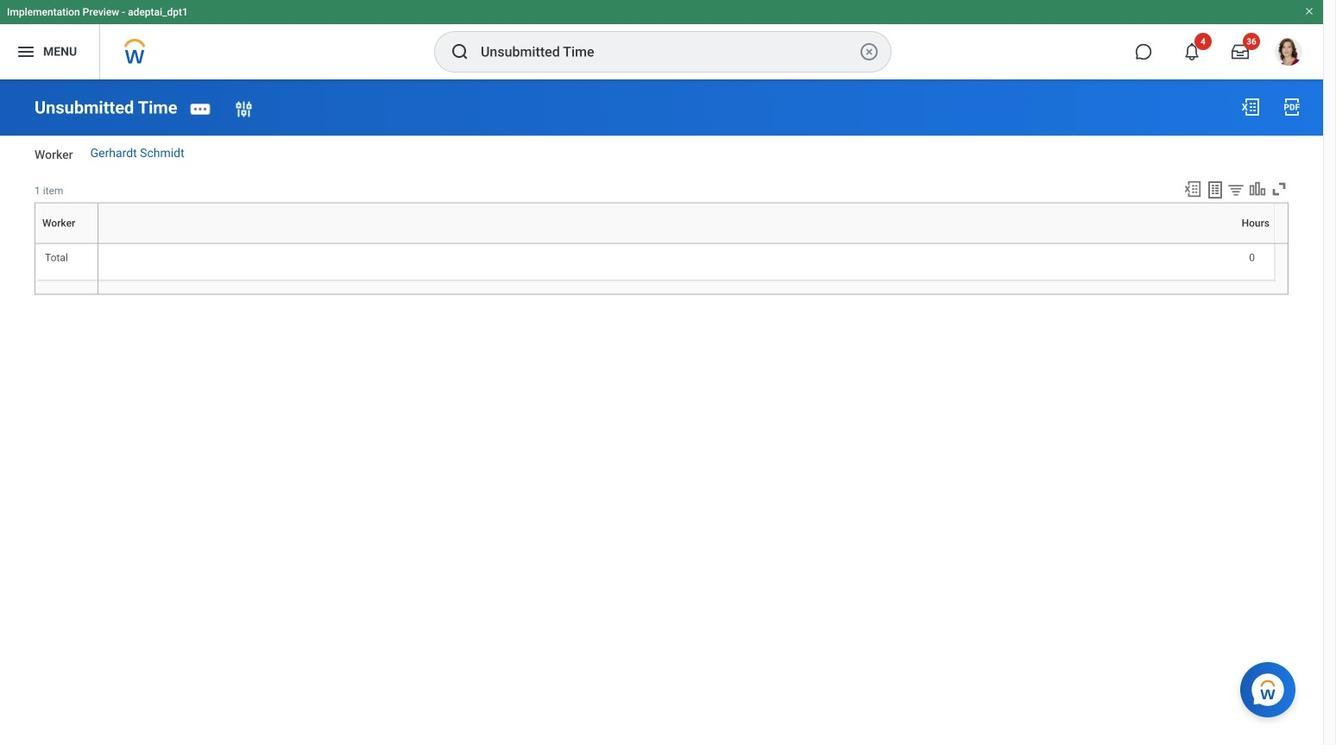 Task type: vqa. For each thing, say whether or not it's contained in the screenshot.
'View More ...'
no



Task type: describe. For each thing, give the bounding box(es) containing it.
row element
[[37, 203, 101, 243]]

total element
[[45, 248, 68, 264]]

justify image
[[16, 41, 36, 62]]

fullscreen image
[[1270, 180, 1289, 199]]

inbox large image
[[1232, 43, 1249, 60]]

export to excel image
[[1241, 97, 1262, 117]]



Task type: locate. For each thing, give the bounding box(es) containing it.
close environment banner image
[[1305, 6, 1315, 16]]

main content
[[0, 79, 1324, 310]]

select to filter grid data image
[[1227, 181, 1246, 199]]

toolbar
[[1176, 180, 1289, 202]]

view printable version (pdf) image
[[1282, 97, 1303, 117]]

notifications large image
[[1184, 43, 1201, 60]]

profile logan mcneil image
[[1275, 38, 1303, 69]]

search image
[[450, 41, 471, 62]]

column header
[[98, 244, 1275, 245]]

export to excel image
[[1184, 180, 1203, 199]]

unsubmitted time - expand/collapse chart image
[[1249, 180, 1268, 199]]

banner
[[0, 0, 1324, 79]]

x circle image
[[859, 41, 880, 62]]

export to worksheets image
[[1205, 180, 1226, 201]]

Search Workday  search field
[[481, 33, 856, 71]]

change selection image
[[234, 99, 254, 120]]



